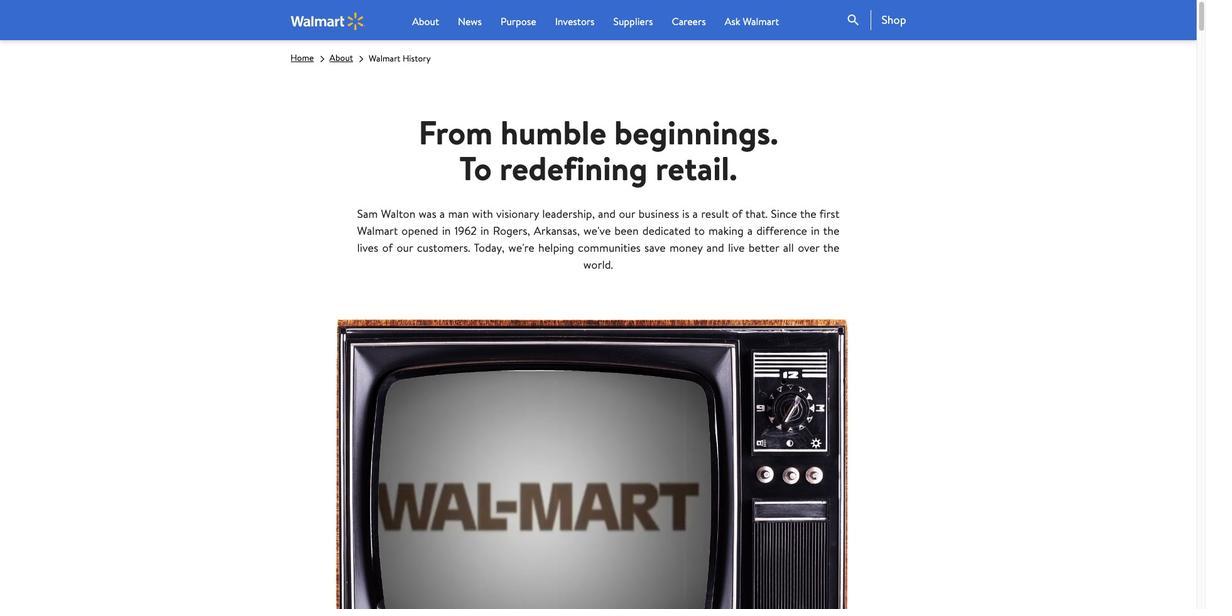 Task type: describe. For each thing, give the bounding box(es) containing it.
walmart inside sam walton was a man with visionary leadership, and our business is a result of that. since the first walmart opened in 1962 in rogers, arkansas, we've been dedicated to making a difference in the lives of our    customers. today, we're helping communities save money and live better all over the world.
[[357, 223, 398, 239]]

difference
[[756, 223, 807, 239]]

man
[[448, 206, 469, 222]]

since
[[771, 206, 797, 222]]

business
[[639, 206, 679, 222]]

0 vertical spatial our
[[619, 206, 635, 222]]

to
[[459, 146, 492, 191]]

1 vertical spatial walmart
[[369, 52, 400, 65]]

making
[[709, 223, 744, 239]]

history
[[403, 52, 431, 65]]

walton
[[381, 206, 415, 222]]

is
[[682, 206, 689, 222]]

opened
[[402, 223, 438, 239]]

shop
[[882, 12, 906, 28]]

world.
[[583, 257, 613, 273]]

was
[[419, 206, 436, 222]]

humble
[[500, 110, 606, 155]]

3 in from the left
[[811, 223, 820, 239]]

careers link
[[672, 14, 706, 29]]

1 vertical spatial of
[[382, 240, 393, 256]]

about button
[[412, 14, 439, 29]]

dedicated
[[642, 223, 691, 239]]

redefining
[[500, 146, 648, 191]]

today,
[[474, 240, 504, 256]]

suppliers
[[613, 14, 653, 28]]

beginnings.
[[614, 110, 778, 155]]

home link
[[291, 52, 314, 64]]

2 in from the left
[[480, 223, 489, 239]]

investors
[[555, 14, 595, 28]]

customers.
[[417, 240, 470, 256]]

0 vertical spatial the
[[800, 206, 816, 222]]

home image
[[291, 12, 365, 30]]

1 vertical spatial our
[[397, 240, 413, 256]]

1 horizontal spatial a
[[693, 206, 698, 222]]

2 vertical spatial the
[[823, 240, 840, 256]]

that.
[[746, 206, 768, 222]]

visionary
[[496, 206, 539, 222]]

careers
[[672, 14, 706, 28]]

live
[[728, 240, 745, 256]]

we're
[[508, 240, 534, 256]]

rogers,
[[493, 223, 530, 239]]

over
[[798, 240, 820, 256]]

to
[[694, 223, 705, 239]]

news
[[458, 14, 482, 28]]



Task type: vqa. For each thing, say whether or not it's contained in the screenshot.
ABOUT
yes



Task type: locate. For each thing, give the bounding box(es) containing it.
1962
[[454, 223, 477, 239]]

in up 'over'
[[811, 223, 820, 239]]

1 horizontal spatial our
[[619, 206, 635, 222]]

about for about popup button
[[412, 14, 439, 28]]

ask
[[725, 14, 740, 28]]

0 horizontal spatial a
[[440, 206, 445, 222]]

money
[[670, 240, 703, 256]]

sam
[[357, 206, 378, 222]]

2 horizontal spatial in
[[811, 223, 820, 239]]

we've
[[584, 223, 611, 239]]

the down first
[[823, 223, 840, 239]]

from humble beginnings.
[[419, 110, 778, 155]]

been
[[615, 223, 639, 239]]

walmart history
[[369, 52, 431, 65]]

0 vertical spatial of
[[732, 206, 742, 222]]

walmart
[[743, 14, 779, 28], [369, 52, 400, 65], [357, 223, 398, 239]]

of right lives
[[382, 240, 393, 256]]

search
[[846, 13, 861, 28]]

1 horizontal spatial and
[[707, 240, 724, 256]]

0 horizontal spatial in
[[442, 223, 451, 239]]

of
[[732, 206, 742, 222], [382, 240, 393, 256]]

walmart inside "link"
[[743, 14, 779, 28]]

about
[[412, 14, 439, 28], [330, 52, 353, 64]]

and down making
[[707, 240, 724, 256]]

0 vertical spatial walmart
[[743, 14, 779, 28]]

our down opened
[[397, 240, 413, 256]]

news button
[[458, 14, 482, 29]]

a
[[440, 206, 445, 222], [693, 206, 698, 222], [747, 223, 753, 239]]

1 vertical spatial about
[[330, 52, 353, 64]]

walmart left history
[[369, 52, 400, 65]]

0 horizontal spatial about
[[330, 52, 353, 64]]

suppliers button
[[613, 14, 653, 29]]

in
[[442, 223, 451, 239], [480, 223, 489, 239], [811, 223, 820, 239]]

0 vertical spatial and
[[598, 206, 616, 222]]

walmart right ask in the top of the page
[[743, 14, 779, 28]]

a right was
[[440, 206, 445, 222]]

2 horizontal spatial a
[[747, 223, 753, 239]]

1 horizontal spatial in
[[480, 223, 489, 239]]

2 vertical spatial walmart
[[357, 223, 398, 239]]

about for about 'link' in the left of the page
[[330, 52, 353, 64]]

investors button
[[555, 14, 595, 29]]

our
[[619, 206, 635, 222], [397, 240, 413, 256]]

in up customers.
[[442, 223, 451, 239]]

1 vertical spatial and
[[707, 240, 724, 256]]

about link
[[330, 52, 353, 64]]

all
[[783, 240, 794, 256]]

1 vertical spatial the
[[823, 223, 840, 239]]

in down with
[[480, 223, 489, 239]]

0 horizontal spatial of
[[382, 240, 393, 256]]

a right is
[[693, 206, 698, 222]]

communities
[[578, 240, 641, 256]]

walmart up lives
[[357, 223, 398, 239]]

arkansas,
[[534, 223, 580, 239]]

result
[[701, 206, 729, 222]]

ask walmart
[[725, 14, 779, 28]]

save
[[645, 240, 666, 256]]

the left first
[[800, 206, 816, 222]]

sam walton was a man with visionary leadership, and our business is a result of that. since the first walmart opened in 1962 in rogers, arkansas, we've been dedicated to making a difference in the lives of our    customers. today, we're helping communities save money and live better all over the world.
[[357, 206, 840, 273]]

home
[[291, 52, 314, 64]]

lives
[[357, 240, 378, 256]]

ask walmart link
[[725, 14, 779, 29]]

purpose button
[[501, 14, 536, 29]]

1 in from the left
[[442, 223, 451, 239]]

0 horizontal spatial our
[[397, 240, 413, 256]]

retail.
[[655, 146, 737, 191]]

about up history
[[412, 14, 439, 28]]

from
[[419, 110, 493, 155]]

purpose
[[501, 14, 536, 28]]

about right home link
[[330, 52, 353, 64]]

0 horizontal spatial and
[[598, 206, 616, 222]]

to redefining retail.
[[459, 146, 737, 191]]

of left that.
[[732, 206, 742, 222]]

the
[[800, 206, 816, 222], [823, 223, 840, 239], [823, 240, 840, 256]]

a down that.
[[747, 223, 753, 239]]

first
[[819, 206, 840, 222]]

the right 'over'
[[823, 240, 840, 256]]

and up we've
[[598, 206, 616, 222]]

1 horizontal spatial of
[[732, 206, 742, 222]]

helping
[[538, 240, 574, 256]]

better
[[749, 240, 779, 256]]

leadership,
[[542, 206, 595, 222]]

our up been
[[619, 206, 635, 222]]

with
[[472, 206, 493, 222]]

retro television acting as a frame for the walmart cheer video image
[[315, 300, 872, 609]]

and
[[598, 206, 616, 222], [707, 240, 724, 256]]

0 vertical spatial about
[[412, 14, 439, 28]]

shop link
[[871, 10, 906, 30]]

1 horizontal spatial about
[[412, 14, 439, 28]]



